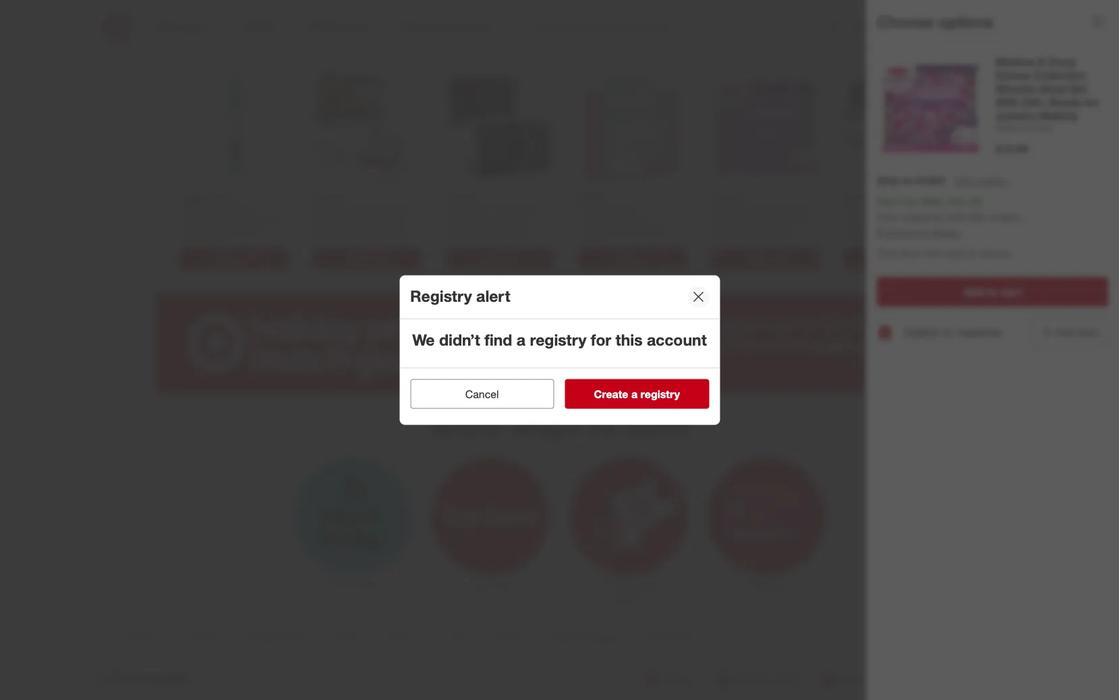 Task type: locate. For each thing, give the bounding box(es) containing it.
- right $3.83
[[207, 191, 211, 202]]

items inside $3.83 - $4.79 select items on sale cricut 4' premium vinyl removable matte
[[207, 203, 227, 213]]

add to cart button for fao schwarz peg art light box
[[844, 248, 952, 269]]

melissa up wooden
[[996, 55, 1035, 68]]

items
[[592, 31, 643, 55], [207, 203, 227, 213], [890, 315, 929, 335]]

0 horizontal spatial -
[[207, 191, 211, 202]]

1 horizontal spatial schwarz
[[867, 215, 903, 227]]

2 horizontal spatial it
[[898, 195, 903, 208]]

0 vertical spatial on
[[527, 31, 550, 55]]

glow
[[448, 227, 469, 239]]

- right orders
[[1023, 210, 1027, 224]]

2 vertical spatial items
[[890, 315, 929, 335]]

wed,
[[921, 195, 945, 208]]

0 horizontal spatial it
[[606, 215, 611, 227]]

add to cart button
[[179, 248, 288, 269], [312, 248, 421, 269], [445, 248, 554, 269], [578, 248, 686, 269], [711, 248, 819, 269], [844, 248, 952, 269], [877, 278, 1108, 307]]

0 vertical spatial items
[[592, 31, 643, 55]]

for left this
[[591, 330, 611, 349]]

peg
[[906, 215, 922, 227]]

cart down stores
[[1001, 286, 1022, 299]]

1 horizontal spatial a
[[631, 388, 638, 401]]

1 vertical spatial -
[[1023, 210, 1027, 224]]

apply.
[[618, 362, 643, 374]]

0 vertical spatial $15.99
[[996, 142, 1028, 156]]

0 vertical spatial in
[[969, 247, 978, 260]]

add
[[212, 253, 227, 263], [345, 253, 360, 263], [478, 253, 493, 263], [610, 253, 626, 263], [743, 253, 759, 263], [876, 253, 892, 263], [964, 286, 984, 299], [1056, 326, 1076, 340]]

for right eligible
[[942, 326, 955, 339]]

deals right top
[[488, 579, 511, 591]]

melissa & doug deluxe collection wooden bead set with 340+ beads for jewelry-making image
[[708, 71, 822, 185]]

0 horizontal spatial registry
[[530, 330, 587, 349]]

more ways to save
[[430, 408, 690, 444]]

didn't
[[439, 330, 480, 349]]

edit location button
[[954, 174, 1008, 189]]

1 horizontal spatial deals
[[488, 579, 511, 591]]

between
[[623, 334, 684, 354]]

12/24.
[[765, 334, 810, 354]]

doug up bead
[[1048, 55, 1076, 68]]

add for the fao schwarz neon glow drawing easel image
[[478, 253, 493, 263]]

0 horizontal spatial in
[[764, 673, 773, 687]]

it left by
[[898, 195, 903, 208]]

making
[[1040, 109, 1078, 122]]

dialog
[[399, 275, 720, 426]]

cart down easel
[[505, 253, 521, 263]]

2 vertical spatial on
[[868, 315, 886, 335]]

0 horizontal spatial &
[[1025, 123, 1031, 133]]

on left eligible
[[868, 315, 886, 335]]

we'll
[[543, 315, 576, 335]]

1 horizontal spatial item
[[1079, 326, 1100, 340]]

target
[[821, 315, 864, 335], [600, 579, 625, 591]]

add inside button
[[1056, 326, 1076, 340]]

0 horizontal spatial fao
[[315, 215, 333, 227]]

in inside choose options dialog
[[969, 247, 978, 260]]

add to cart for fao schwarz neon glow drawing easel
[[478, 253, 521, 263]]

melissa & doug deluxe collection wooden bead set with 340+ beads for jewelry-making link
[[996, 55, 1108, 122]]

stores
[[981, 247, 1011, 260]]

1 horizontal spatial fao
[[448, 215, 465, 227]]

1 vertical spatial melissa
[[996, 123, 1023, 133]]

it right "if"
[[708, 315, 717, 335]]

fao for fao schwarz peg art light box
[[846, 215, 864, 227]]

2 horizontal spatial fao
[[846, 215, 864, 227]]

1 vertical spatial deals
[[332, 630, 359, 643]]

one
[[399, 227, 417, 239]]

more
[[861, 334, 900, 354]]

choose options dialog
[[866, 0, 1119, 701]]

1 horizontal spatial $24.99
[[846, 191, 875, 202]]

1 vertical spatial registry
[[641, 388, 680, 401]]

fao schwarz pottery wheel studio all-in-one sculpting workstation image
[[309, 71, 423, 185]]

by
[[906, 195, 918, 208]]

2 $24.99 from the left
[[846, 191, 875, 202]]

add for fao schwarz peg art light box image
[[876, 253, 892, 263]]

0 vertical spatial a
[[517, 330, 526, 349]]

in right sold
[[969, 247, 978, 260]]

2 vertical spatial it
[[708, 315, 717, 335]]

on inside we'll match the price if it goes lower at target on items purchased between 10/22 and 12/24.
[[868, 315, 886, 335]]

item for add
[[1079, 326, 1100, 340]]

1 vertical spatial items
[[207, 203, 227, 213]]

schwarz up the "drawing"
[[468, 215, 504, 227]]

black friday link
[[284, 455, 422, 592]]

0 horizontal spatial on
[[229, 203, 238, 213]]

schwarz inside 'fao schwarz peg art light box'
[[867, 215, 903, 227]]

make it real halo charms think pink kit image
[[575, 71, 689, 185]]

$24.99 left get
[[846, 191, 875, 202]]

cart inside choose options dialog
[[1001, 286, 1022, 299]]

cricut 4' premium vinyl removable matte image
[[176, 71, 290, 185]]

on left top
[[527, 31, 550, 55]]

1 horizontal spatial -
[[1023, 210, 1027, 224]]

1 vertical spatial target
[[600, 579, 625, 591]]

- inside get it by wed, nov 29 free shipping with $35 orders - exclusions apply.
[[1023, 210, 1027, 224]]

item
[[900, 247, 921, 260], [1079, 326, 1100, 340]]

1 horizontal spatial in
[[969, 247, 978, 260]]

$15.99 link
[[708, 71, 822, 245]]

0 vertical spatial deals
[[488, 579, 511, 591]]

top deals
[[470, 579, 511, 591]]

if
[[696, 315, 704, 335]]

add for melissa & doug deluxe collection wooden bead set with 340+ beads for jewelry-making image
[[743, 253, 759, 263]]

1 horizontal spatial $15.99
[[996, 142, 1028, 156]]

save on top items
[[476, 31, 643, 55]]

we'll match the price if it goes lower at target on items purchased between 10/22 and 12/24.
[[543, 315, 929, 354]]

top deals link
[[422, 455, 560, 592]]

deals down black
[[332, 630, 359, 643]]

light
[[846, 227, 867, 239]]

schwarz inside the fao schwarz neon glow drawing easel
[[468, 215, 504, 227]]

fpo/apo
[[641, 630, 688, 643]]

& down jewelry-
[[1025, 123, 1031, 133]]

cart down pink
[[638, 253, 654, 263]]

$24.99 for fao schwarz peg art light box
[[846, 191, 875, 202]]

2 horizontal spatial items
[[890, 315, 929, 335]]

1 vertical spatial it
[[606, 215, 611, 227]]

340+
[[1022, 95, 1046, 109]]

cart down "workstation" on the top of the page
[[372, 253, 388, 263]]

target up offers
[[600, 579, 625, 591]]

registry up save at bottom
[[641, 388, 680, 401]]

$9.74
[[581, 191, 604, 202]]

fpo/apo button
[[629, 622, 699, 652]]

filter button
[[98, 622, 161, 652]]

create
[[594, 388, 628, 401]]

1 horizontal spatial it
[[708, 315, 717, 335]]

fao up glow
[[448, 215, 465, 227]]

price button
[[485, 622, 532, 652]]

1 $24.99 from the left
[[448, 191, 476, 202]]

fao up wheel
[[315, 215, 333, 227]]

pickup button
[[639, 665, 705, 695]]

1 horizontal spatial &
[[1038, 55, 1045, 68]]

fao inside 'fao schwarz peg art light box'
[[846, 215, 864, 227]]

same
[[839, 673, 867, 687]]

91201
[[916, 174, 946, 188]]

guest rating button
[[538, 622, 624, 652]]

target right at
[[821, 315, 864, 335]]

a right create
[[631, 388, 638, 401]]

& up bead
[[1038, 55, 1045, 68]]

cart up lower
[[771, 253, 787, 263]]

fao schwarz peg art light box image
[[841, 71, 955, 185]]

deals button
[[321, 622, 371, 652]]

target inside target circle™ offers
[[600, 579, 625, 591]]

cart down matte
[[239, 253, 255, 263]]

1 horizontal spatial registry
[[641, 388, 680, 401]]

it
[[898, 195, 903, 208], [606, 215, 611, 227], [708, 315, 717, 335]]

schwarz up box
[[867, 215, 903, 227]]

ship to 91201
[[877, 174, 946, 188]]

on down '$4.79'
[[229, 203, 238, 213]]

fao up the light
[[846, 215, 864, 227]]

1 vertical spatial item
[[1079, 326, 1100, 340]]

on
[[527, 31, 550, 55], [229, 203, 238, 213], [868, 315, 886, 335]]

to for the fao schwarz neon glow drawing easel image
[[495, 253, 503, 263]]

1 horizontal spatial on
[[527, 31, 550, 55]]

2 schwarz from the left
[[867, 215, 903, 227]]

2 horizontal spatial on
[[868, 315, 886, 335]]

black
[[327, 579, 350, 591]]

1 vertical spatial a
[[631, 388, 638, 401]]

0 horizontal spatial $24.99
[[448, 191, 476, 202]]

shop
[[736, 673, 761, 687]]

fao schwarz neon glow drawing easel image
[[442, 71, 556, 185]]

fao inside the fao schwarz neon glow drawing easel
[[448, 215, 465, 227]]

0 vertical spatial it
[[898, 195, 903, 208]]

1 horizontal spatial items
[[592, 31, 643, 55]]

top
[[555, 31, 586, 55]]

0 vertical spatial item
[[900, 247, 921, 260]]

learn
[[814, 334, 857, 354]]

pink
[[642, 227, 660, 239]]

1 vertical spatial &
[[1025, 123, 1031, 133]]

cart left isn't at the right top
[[904, 253, 920, 263]]

matte
[[232, 227, 256, 239]]

this item isn't sold in stores
[[877, 247, 1011, 260]]

carousel region
[[155, 20, 964, 294]]

add for fao schwarz pottery wheel studio all-in-one sculpting workstation image
[[345, 253, 360, 263]]

fao inside fao schwarz pottery wheel studio all-in-one sculpting workstation
[[315, 215, 333, 227]]

What can we help you find? suggestions appear below search field
[[525, 12, 854, 42]]

0 vertical spatial -
[[207, 191, 211, 202]]

it left real on the right of page
[[606, 215, 611, 227]]

the
[[629, 315, 651, 335]]

some exclusions apply.
[[543, 362, 643, 374]]

add for make it real halo charms think pink kit image
[[610, 253, 626, 263]]

melissa
[[996, 55, 1035, 68], [996, 123, 1023, 133]]

0 horizontal spatial deals
[[332, 630, 359, 643]]

item inside button
[[1079, 326, 1100, 340]]

add to cart button for make it real halo charms think pink kit
[[578, 248, 686, 269]]

lower
[[760, 315, 798, 335]]

3 fao from the left
[[846, 215, 864, 227]]

1 fao from the left
[[315, 215, 333, 227]]

$24.99 up glow
[[448, 191, 476, 202]]

offers
[[616, 593, 641, 604]]

melissa &#38; doug deluxe collection wooden bead set with 340+ beads for jewelry-making image
[[877, 55, 985, 163]]

1 vertical spatial $15.99
[[713, 191, 742, 202]]

registries
[[958, 326, 1002, 339]]

0 horizontal spatial schwarz
[[468, 215, 504, 227]]

0 horizontal spatial $15.99
[[713, 191, 742, 202]]

on inside $3.83 - $4.79 select items on sale cricut 4' premium vinyl removable matte
[[229, 203, 238, 213]]

0 vertical spatial target
[[821, 315, 864, 335]]

all-
[[374, 227, 388, 239]]

it inside $9.74 reg $12.99 sale make it real halo charms think pink kit
[[606, 215, 611, 227]]

fao
[[315, 215, 333, 227], [448, 215, 465, 227], [846, 215, 864, 227]]

cart for make it real halo charms think pink kit
[[638, 253, 654, 263]]

for inside melissa & doug deluxe collection wooden bead set with 340+ beads for jewelry-making melissa & doug
[[1084, 95, 1099, 109]]

1 vertical spatial in
[[764, 673, 773, 687]]

registry up some
[[530, 330, 587, 349]]

it inside we'll match the price if it goes lower at target on items purchased between 10/22 and 12/24.
[[708, 315, 717, 335]]

for right 'beads'
[[1084, 95, 1099, 109]]

0 horizontal spatial items
[[207, 203, 227, 213]]

0 vertical spatial melissa
[[996, 55, 1035, 68]]

2 horizontal spatial for
[[1084, 95, 1099, 109]]

registry
[[410, 286, 472, 305]]

0 horizontal spatial item
[[900, 247, 921, 260]]

doug down making
[[1033, 123, 1052, 133]]

in left store
[[764, 673, 773, 687]]

halo
[[632, 215, 651, 227]]

to for cricut 4' premium vinyl removable matte image
[[229, 253, 237, 263]]

a right find
[[517, 330, 526, 349]]

2 fao from the left
[[448, 215, 465, 227]]

1 horizontal spatial target
[[821, 315, 864, 335]]

1 schwarz from the left
[[468, 215, 504, 227]]

1 vertical spatial on
[[229, 203, 238, 213]]

get
[[877, 195, 895, 208]]

redcard™ link
[[697, 455, 835, 592]]

fao for fao schwarz neon glow drawing easel
[[448, 215, 465, 227]]

kit
[[663, 227, 674, 239]]

melissa down jewelry-
[[996, 123, 1023, 133]]

- inside $3.83 - $4.79 select items on sale cricut 4' premium vinyl removable matte
[[207, 191, 211, 202]]

registry alert
[[410, 286, 510, 305]]

add for cricut 4' premium vinyl removable matte image
[[212, 253, 227, 263]]

$15.99 inside choose options dialog
[[996, 142, 1028, 156]]

0 horizontal spatial target
[[600, 579, 625, 591]]

0 vertical spatial doug
[[1048, 55, 1076, 68]]



Task type: vqa. For each thing, say whether or not it's contained in the screenshot.
ago within the Q: Is this serving dish safe to put in the oven? Shannon Q - 3 years ago
no



Task type: describe. For each thing, give the bounding box(es) containing it.
in-
[[388, 227, 399, 239]]

filter
[[127, 630, 151, 643]]

to for melissa & doug deluxe collection wooden bead set with 340+ beads for jewelry-making image
[[761, 253, 769, 263]]

to for fao schwarz peg art light box image
[[894, 253, 902, 263]]

art
[[925, 215, 937, 227]]

account
[[647, 330, 707, 349]]

registry inside button
[[641, 388, 680, 401]]

1 horizontal spatial for
[[942, 326, 955, 339]]

shop in store button
[[711, 665, 809, 695]]

free
[[877, 210, 898, 224]]

add to cart for make it real halo charms think pink kit
[[610, 253, 654, 263]]

apply.
[[932, 226, 961, 239]]

cart for fao schwarz pottery wheel studio all-in-one sculpting workstation
[[372, 253, 388, 263]]

real
[[614, 215, 629, 227]]

match
[[580, 315, 624, 335]]

learn more
[[814, 334, 900, 354]]

rating
[[581, 630, 612, 643]]

it for we'll match the price if it goes lower at target on items purchased between 10/22 and 12/24.
[[708, 315, 717, 335]]

add to cart for cricut 4' premium vinyl removable matte
[[212, 253, 255, 263]]

price
[[496, 630, 521, 643]]

brand
[[387, 630, 417, 643]]

1 melissa from the top
[[996, 55, 1035, 68]]

and
[[734, 334, 760, 354]]

1,048
[[98, 669, 137, 688]]

fao schwarz peg art light box
[[846, 215, 937, 239]]

save
[[476, 31, 521, 55]]

add to cart for fao schwarz peg art light box
[[876, 253, 920, 263]]

add to cart button for fao schwarz neon glow drawing easel
[[445, 248, 554, 269]]

it for $9.74 reg $12.99 sale make it real halo charms think pink kit
[[606, 215, 611, 227]]

same day delivery
[[839, 673, 930, 687]]

delivery
[[892, 673, 930, 687]]

sale
[[240, 203, 255, 213]]

in inside button
[[764, 673, 773, 687]]

target inside we'll match the price if it goes lower at target on items purchased between 10/22 and 12/24.
[[821, 315, 864, 335]]

0 vertical spatial &
[[1038, 55, 1045, 68]]

fao schwarz pottery wheel studio all-in-one sculpting workstation
[[315, 215, 417, 250]]

$49.99
[[315, 191, 343, 202]]

type
[[445, 630, 468, 643]]

orders
[[989, 210, 1020, 224]]

it inside get it by wed, nov 29 free shipping with $35 orders - exclusions apply.
[[898, 195, 903, 208]]

day
[[870, 673, 889, 687]]

cancel
[[465, 388, 499, 401]]

bead
[[1040, 82, 1067, 95]]

removable
[[182, 227, 229, 239]]

wheel
[[315, 227, 341, 239]]

10/22
[[689, 334, 729, 354]]

items inside we'll match the price if it goes lower at target on items purchased between 10/22 and 12/24.
[[890, 315, 929, 335]]

nov
[[948, 195, 967, 208]]

workstation
[[357, 239, 407, 250]]

$35
[[969, 210, 986, 224]]

$9.74 reg $12.99 sale make it real halo charms think pink kit
[[581, 191, 674, 239]]

target holiday price match guarantee image
[[155, 294, 964, 395]]

get it by wed, nov 29 free shipping with $35 orders - exclusions apply.
[[877, 195, 1027, 239]]

0 vertical spatial registry
[[530, 330, 587, 349]]

cart for fao schwarz peg art light box
[[904, 253, 920, 263]]

isn't
[[924, 247, 943, 260]]

item for this
[[900, 247, 921, 260]]

reg
[[581, 203, 592, 213]]

create a registry button
[[565, 380, 709, 409]]

fao schwarz neon glow drawing easel
[[448, 215, 532, 239]]

0 horizontal spatial for
[[591, 330, 611, 349]]

goes
[[721, 315, 756, 335]]

add to cart button for cricut 4' premium vinyl removable matte
[[179, 248, 288, 269]]

guest
[[549, 630, 578, 643]]

store
[[775, 673, 800, 687]]

fao for fao schwarz pottery wheel studio all-in-one sculpting workstation
[[315, 215, 333, 227]]

results
[[141, 669, 191, 688]]

1,048 results
[[98, 669, 191, 688]]

sculpting
[[315, 239, 355, 250]]

ship
[[877, 174, 900, 188]]

edit location
[[955, 175, 1008, 187]]

beads
[[1049, 95, 1081, 109]]

choose
[[877, 12, 934, 31]]

schwarz for light
[[867, 215, 903, 227]]

with
[[996, 95, 1019, 109]]

add to cart for fao schwarz pottery wheel studio all-in-one sculpting workstation
[[345, 253, 388, 263]]

$12.99
[[595, 203, 619, 213]]

neon
[[507, 215, 530, 227]]

exclusions
[[877, 226, 929, 239]]

wooden
[[996, 82, 1037, 95]]

exclusions
[[571, 362, 615, 374]]

create a registry
[[594, 388, 680, 401]]

$15.99 inside '$15.99' link
[[713, 191, 742, 202]]

pickup
[[664, 673, 696, 687]]

29
[[970, 195, 982, 208]]

$3.83
[[182, 191, 205, 202]]

studio
[[344, 227, 371, 239]]

easel
[[509, 227, 532, 239]]

we
[[412, 330, 435, 349]]

1 vertical spatial doug
[[1033, 123, 1052, 133]]

purchased
[[543, 334, 619, 354]]

cart for fao schwarz neon glow drawing easel
[[505, 253, 521, 263]]

at
[[803, 315, 816, 335]]

ways
[[510, 408, 581, 444]]

a inside button
[[631, 388, 638, 401]]

dialog containing registry alert
[[399, 275, 720, 426]]

add item button
[[1032, 318, 1108, 348]]

sale
[[621, 203, 637, 213]]

2 melissa from the top
[[996, 123, 1023, 133]]

friday
[[353, 579, 379, 591]]

cancel button
[[410, 380, 554, 409]]

to for make it real halo charms think pink kit image
[[628, 253, 636, 263]]

$24.99 for fao schwarz neon glow drawing easel
[[448, 191, 476, 202]]

to for fao schwarz pottery wheel studio all-in-one sculpting workstation image
[[362, 253, 370, 263]]

sold
[[946, 247, 966, 260]]

0 horizontal spatial a
[[517, 330, 526, 349]]

$3.83 - $4.79 select items on sale cricut 4' premium vinyl removable matte
[[182, 191, 280, 239]]

choose options
[[877, 12, 994, 31]]

add to cart button for fao schwarz pottery wheel studio all-in-one sculpting workstation
[[312, 248, 421, 269]]

we didn't find a registry for this account
[[412, 330, 707, 349]]

sort
[[197, 630, 217, 643]]

set
[[1070, 82, 1087, 95]]

schwarz for drawing
[[468, 215, 504, 227]]

options
[[938, 12, 994, 31]]

deals inside button
[[332, 630, 359, 643]]

vinyl
[[261, 215, 280, 227]]

select
[[182, 203, 205, 213]]

guest rating
[[549, 630, 612, 643]]

make
[[581, 215, 603, 227]]

search
[[844, 21, 877, 35]]

think
[[616, 227, 639, 239]]

add to cart inside choose options dialog
[[964, 286, 1022, 299]]

cart for cricut 4' premium vinyl removable matte
[[239, 253, 255, 263]]



